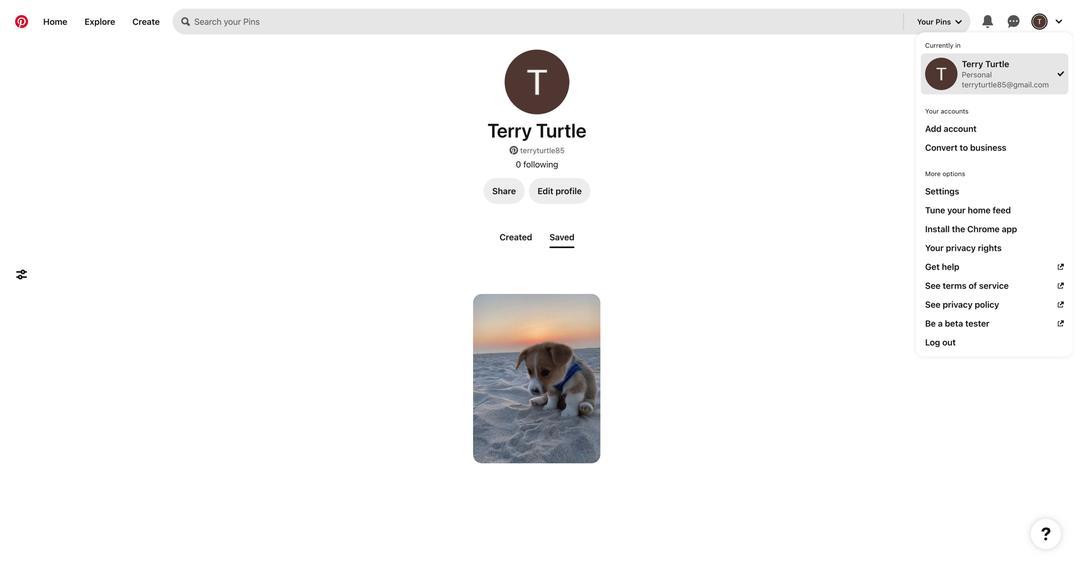 Task type: vqa. For each thing, say whether or not it's contained in the screenshot.
Your privacy rights
yes



Task type: describe. For each thing, give the bounding box(es) containing it.
get help link
[[925, 261, 1064, 273]]

app
[[1002, 224, 1017, 234]]

following
[[523, 159, 558, 169]]

terry for terry turtle
[[488, 119, 532, 142]]

chrome
[[967, 224, 1000, 234]]

0
[[516, 159, 521, 169]]

this contains an image of: image
[[473, 294, 600, 464]]

saved link
[[545, 228, 579, 248]]

more options
[[925, 170, 965, 177]]

currently in
[[925, 42, 961, 49]]

convert
[[925, 142, 958, 153]]

convert to business
[[925, 142, 1006, 153]]

your accounts
[[925, 107, 969, 115]]

terryturtle85@gmail.com
[[962, 80, 1049, 89]]

your pins button
[[908, 9, 970, 35]]

turtle for terry turtle personal terryturtle85@gmail.com
[[985, 59, 1009, 69]]

business
[[970, 142, 1006, 153]]

currently
[[925, 42, 953, 49]]

get help
[[925, 262, 959, 272]]

search icon image
[[181, 17, 190, 26]]

of
[[969, 281, 977, 291]]

tune your home feed link
[[925, 204, 1064, 216]]

your privacy rights
[[925, 243, 1002, 253]]

create link
[[124, 9, 168, 35]]

edit
[[538, 186, 553, 196]]

in
[[955, 42, 961, 49]]

add account
[[925, 124, 977, 134]]

be a beta tester
[[925, 318, 989, 329]]

privacy for policy
[[943, 299, 973, 310]]

rights
[[978, 243, 1002, 253]]

created
[[500, 232, 532, 242]]

be a beta tester link
[[925, 317, 1064, 330]]

terryturtle85
[[520, 146, 565, 155]]

policy
[[975, 299, 999, 310]]

settings
[[925, 186, 959, 196]]

privacy for rights
[[946, 243, 976, 253]]

terry turtle menu item
[[921, 53, 1068, 94]]

more
[[925, 170, 941, 177]]

terry for terry turtle personal terryturtle85@gmail.com
[[962, 59, 983, 69]]

created link
[[495, 228, 537, 247]]

tune your home feed
[[925, 205, 1011, 215]]

profile
[[556, 186, 582, 196]]

your
[[947, 205, 966, 215]]

see terms of service link
[[925, 279, 1064, 292]]

home
[[968, 205, 991, 215]]

edit profile
[[538, 186, 582, 196]]



Task type: locate. For each thing, give the bounding box(es) containing it.
terry up personal
[[962, 59, 983, 69]]

privacy inside 'your privacy rights' link
[[946, 243, 976, 253]]

to
[[960, 142, 968, 153]]

create
[[132, 16, 160, 27]]

1 vertical spatial terry
[[488, 119, 532, 142]]

your privacy rights link
[[925, 242, 1064, 254]]

turtle
[[985, 59, 1009, 69], [536, 119, 587, 142]]

your
[[917, 17, 934, 26], [925, 107, 939, 115], [925, 243, 944, 253]]

currently in element
[[921, 37, 1068, 94]]

selected item image
[[1058, 71, 1064, 77]]

home
[[43, 16, 67, 27]]

privacy up be a beta tester
[[943, 299, 973, 310]]

0 vertical spatial turtle
[[985, 59, 1009, 69]]

Search text field
[[194, 9, 901, 35]]

see
[[925, 281, 941, 291], [925, 299, 941, 310]]

your for your pins
[[917, 17, 934, 26]]

your for your privacy rights
[[925, 243, 944, 253]]

terry turtle
[[488, 119, 587, 142]]

pins
[[936, 17, 951, 26]]

your for your accounts
[[925, 107, 939, 115]]

see up be on the right of page
[[925, 299, 941, 310]]

explore
[[85, 16, 115, 27]]

1 horizontal spatial turtle
[[985, 59, 1009, 69]]

privacy down the
[[946, 243, 976, 253]]

turtle up terryturtle85
[[536, 119, 587, 142]]

1 horizontal spatial terry
[[962, 59, 983, 69]]

see privacy policy
[[925, 299, 999, 310]]

terms
[[943, 281, 967, 291]]

log out
[[925, 337, 956, 347]]

turtle up "terryturtle85@gmail.com"
[[985, 59, 1009, 69]]

terry up pinterest image
[[488, 119, 532, 142]]

1 see from the top
[[925, 281, 941, 291]]

your accounts element
[[921, 103, 1068, 157]]

see for see terms of service
[[925, 281, 941, 291]]

settings link
[[925, 185, 1064, 197]]

a
[[938, 318, 943, 329]]

2 see from the top
[[925, 299, 941, 310]]

0 horizontal spatial terry
[[488, 119, 532, 142]]

your up get
[[925, 243, 944, 253]]

see inside see terms of service 'link'
[[925, 281, 941, 291]]

accounts
[[941, 107, 969, 115]]

1 vertical spatial turtle
[[536, 119, 587, 142]]

0 horizontal spatial turtle
[[536, 119, 587, 142]]

share
[[492, 186, 516, 196]]

tune
[[925, 205, 945, 215]]

privacy inside see privacy policy link
[[943, 299, 973, 310]]

2 vertical spatial your
[[925, 243, 944, 253]]

share button
[[484, 178, 525, 204]]

install
[[925, 224, 950, 234]]

your pins
[[917, 17, 951, 26]]

options
[[943, 170, 965, 177]]

terry turtle image
[[1033, 15, 1046, 28]]

log
[[925, 337, 940, 347]]

explore link
[[76, 9, 124, 35]]

see down get
[[925, 281, 941, 291]]

terry
[[962, 59, 983, 69], [488, 119, 532, 142]]

edit profile button
[[529, 178, 590, 204]]

dropdown image
[[955, 19, 962, 25]]

privacy
[[946, 243, 976, 253], [943, 299, 973, 310]]

tester
[[965, 318, 989, 329]]

0 vertical spatial privacy
[[946, 243, 976, 253]]

be
[[925, 318, 936, 329]]

terryturtle85 image
[[505, 50, 569, 114]]

terry inside terry turtle personal terryturtle85@gmail.com
[[962, 59, 983, 69]]

your left pins
[[917, 17, 934, 26]]

see for see privacy policy
[[925, 299, 941, 310]]

see terms of service
[[925, 281, 1009, 291]]

0 vertical spatial your
[[917, 17, 934, 26]]

see privacy policy link
[[925, 298, 1064, 311]]

turtle inside terry turtle personal terryturtle85@gmail.com
[[985, 59, 1009, 69]]

out
[[942, 337, 956, 347]]

feed
[[993, 205, 1011, 215]]

personal
[[962, 70, 992, 79]]

turtle for terry turtle
[[536, 119, 587, 142]]

home link
[[35, 9, 76, 35]]

install the chrome app
[[925, 224, 1017, 234]]

see inside see privacy policy link
[[925, 299, 941, 310]]

0 vertical spatial terry
[[962, 59, 983, 69]]

more options element
[[921, 166, 1068, 352]]

help
[[942, 262, 959, 272]]

your inside button
[[917, 17, 934, 26]]

beta
[[945, 318, 963, 329]]

service
[[979, 281, 1009, 291]]

pinterest image
[[509, 146, 518, 155]]

1 vertical spatial privacy
[[943, 299, 973, 310]]

1 vertical spatial see
[[925, 299, 941, 310]]

0 following
[[516, 159, 558, 169]]

your inside more options element
[[925, 243, 944, 253]]

add
[[925, 124, 942, 134]]

0 vertical spatial see
[[925, 281, 941, 291]]

the
[[952, 224, 965, 234]]

account
[[944, 124, 977, 134]]

1 vertical spatial your
[[925, 107, 939, 115]]

get
[[925, 262, 940, 272]]

terry turtle personal terryturtle85@gmail.com
[[962, 59, 1049, 89]]

saved
[[549, 232, 574, 242]]

your up add
[[925, 107, 939, 115]]



